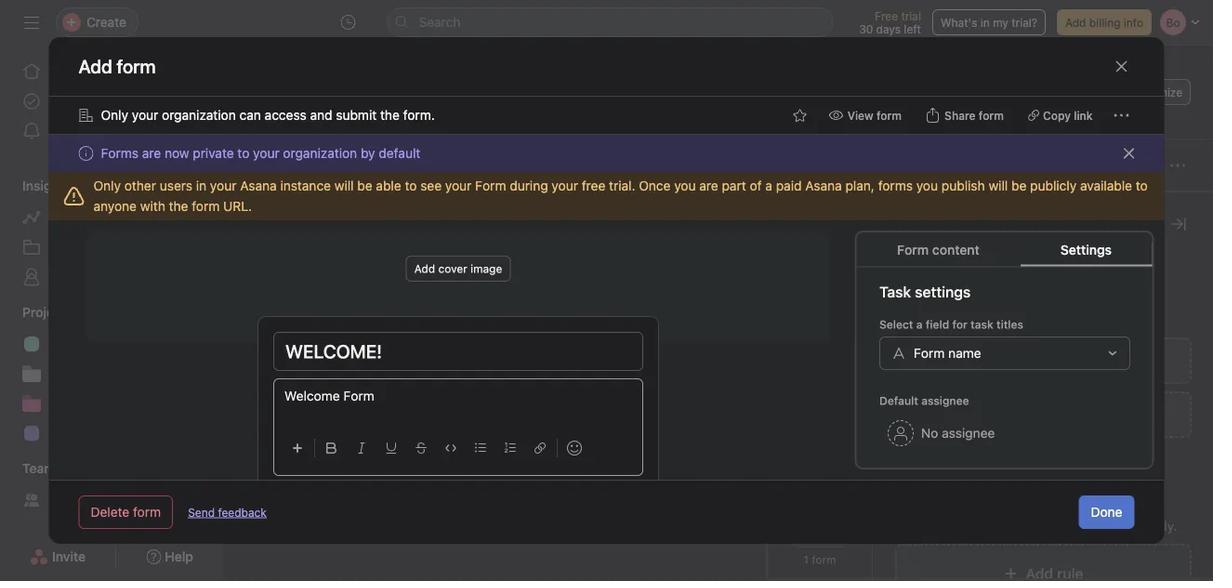 Task type: vqa. For each thing, say whether or not it's contained in the screenshot.
'Files' link
no



Task type: describe. For each thing, give the bounding box(es) containing it.
my tasks link
[[11, 86, 212, 116]]

left
[[904, 22, 921, 35]]

add for add a rule to get your work done automatically.
[[895, 518, 919, 534]]

select
[[879, 317, 913, 331]]

1 horizontal spatial fields
[[895, 264, 936, 281]]

my for my tasks
[[48, 93, 67, 109]]

delete form
[[91, 504, 161, 520]]

cross-functional project plan
[[48, 336, 223, 351]]

bold image
[[326, 443, 337, 454]]

a inside only other users in your asana instance will be able to see your form during your free trial.  once you are part of a paid asana plan, forms you publish will be publicly available to anyone with the form url.
[[765, 178, 773, 193]]

inbox
[[48, 123, 81, 139]]

close details image
[[1171, 217, 1186, 231]]

able
[[376, 178, 401, 193]]

project
[[152, 336, 194, 351]]

send feedback link
[[188, 504, 267, 521]]

marketing
[[48, 396, 108, 411]]

delete
[[91, 504, 129, 520]]

toolbar inside the add form dialog
[[284, 427, 632, 469]]

access
[[265, 107, 307, 123]]

in inside only other users in your asana instance will be able to see your form during your free trial.  once you are part of a paid asana plan, forms you publish will be publicly available to anyone with the form url.
[[196, 178, 207, 193]]

1 form
[[804, 553, 836, 566]]

search list box
[[387, 7, 833, 37]]

cross-functional project plan link
[[11, 329, 223, 359]]

view form
[[848, 109, 902, 122]]

add cover image button
[[405, 256, 510, 282]]

share button
[[1026, 79, 1088, 105]]

add for add billing info
[[1065, 16, 1086, 29]]

share form button
[[918, 102, 1012, 128]]

publicly
[[1030, 178, 1077, 193]]

your right the get
[[998, 518, 1025, 534]]

portfolio
[[97, 366, 148, 381]]

to down close icon
[[1136, 178, 1148, 193]]

add field button
[[895, 337, 1192, 384]]

insights
[[22, 178, 71, 193]]

underline image
[[385, 443, 397, 454]]

projects element
[[0, 296, 223, 452]]

form left content
[[897, 242, 929, 257]]

add for add field
[[931, 353, 955, 368]]

what's in my trial?
[[941, 16, 1037, 29]]

form content
[[897, 242, 980, 257]]

my tasks
[[48, 93, 102, 109]]

form inside dropdown button
[[913, 345, 944, 360]]

free
[[582, 178, 606, 193]]

cover
[[438, 262, 467, 275]]

add for add cover image
[[414, 262, 435, 275]]

bulleted list image
[[475, 443, 486, 454]]

instance
[[280, 178, 331, 193]]

add section button
[[245, 326, 365, 360]]

add a rule to get your work done automatically.
[[895, 518, 1177, 534]]

to left see
[[405, 178, 417, 193]]

with
[[140, 198, 165, 214]]

hide sidebar image
[[24, 15, 39, 30]]

clarity
[[995, 312, 1032, 327]]

teams element
[[0, 452, 223, 519]]

rules
[[895, 490, 933, 508]]

add billing info
[[1065, 16, 1144, 29]]

team
[[22, 461, 55, 476]]

time
[[931, 407, 960, 422]]

automatically.
[[1095, 518, 1177, 534]]

your inside use custom fields to track priority, cost, or whatever brings clarity to your workflow.
[[1051, 312, 1077, 327]]

portfolios link
[[11, 232, 212, 262]]

1 be from the left
[[357, 178, 372, 193]]

code image
[[445, 443, 456, 454]]

fields
[[970, 291, 1003, 307]]

projects button
[[0, 303, 73, 322]]

numbered list image
[[504, 443, 516, 454]]

row containing task name
[[223, 192, 1213, 226]]

cost,
[[1105, 291, 1135, 307]]

in inside "what's in my trial?" 'button'
[[981, 16, 990, 29]]

for
[[952, 317, 967, 331]]

trial?
[[1012, 16, 1037, 29]]

form for 1 form
[[812, 553, 836, 566]]

0 horizontal spatial organization
[[162, 107, 236, 123]]

my for my first portfolio
[[48, 366, 67, 381]]

custom
[[922, 291, 967, 307]]

search button
[[387, 7, 833, 37]]

functional
[[89, 336, 148, 351]]

trial.
[[609, 178, 635, 193]]

environment link
[[11, 418, 212, 448]]

1 will from the left
[[334, 178, 354, 193]]

my workspace link
[[11, 485, 212, 515]]

done
[[1091, 504, 1123, 520]]

paid
[[776, 178, 802, 193]]

global element
[[0, 46, 223, 157]]

board link
[[426, 114, 477, 135]]

insights element
[[0, 169, 223, 296]]

0 horizontal spatial are
[[142, 145, 161, 161]]

add field
[[931, 353, 984, 368]]

link
[[1074, 109, 1093, 122]]

my workspace
[[48, 492, 135, 508]]

30
[[859, 22, 873, 35]]

customize button
[[1104, 79, 1191, 105]]

goals
[[48, 269, 82, 284]]

1 you from the left
[[674, 178, 696, 193]]

no
[[921, 425, 938, 440]]

by
[[361, 145, 375, 161]]

insights button
[[0, 177, 71, 195]]

free trial 30 days left
[[859, 9, 921, 35]]

board
[[440, 117, 477, 132]]

0 horizontal spatial fields
[[804, 280, 836, 293]]

tasks
[[70, 93, 102, 109]]

free
[[875, 9, 898, 22]]

trial
[[901, 9, 921, 22]]

info
[[1124, 16, 1144, 29]]

assignee for default assignee
[[921, 394, 969, 407]]

form inside only other users in your asana instance will be able to see your form during your free trial.  once you are part of a paid asana plan, forms you publish will be publicly available to anyone with the form url.
[[475, 178, 506, 193]]

your down overview link
[[253, 145, 280, 161]]

send
[[188, 506, 215, 519]]

add form dialog
[[49, 37, 1164, 581]]

and
[[310, 107, 332, 123]]

delete form button
[[79, 496, 173, 529]]

emoji image
[[567, 441, 582, 456]]

add for add section
[[275, 334, 303, 352]]

what's
[[941, 16, 978, 29]]

2 you from the left
[[916, 178, 938, 193]]

add task button
[[245, 152, 323, 179]]

your right see
[[445, 178, 472, 193]]

overview link
[[249, 114, 322, 135]]



Task type: locate. For each thing, give the bounding box(es) containing it.
you up due
[[916, 178, 938, 193]]

toolbar
[[284, 427, 632, 469]]

1 vertical spatial share
[[945, 109, 976, 122]]

in left my
[[981, 16, 990, 29]]

use
[[895, 291, 919, 307]]

0 vertical spatial in
[[981, 16, 990, 29]]

settings
[[1061, 242, 1112, 257]]

add down the rules
[[895, 518, 919, 534]]

add for add task
[[269, 159, 290, 172]]

add to starred image
[[793, 108, 808, 123]]

in right users
[[196, 178, 207, 193]]

to right private
[[237, 145, 250, 161]]

1 vertical spatial are
[[699, 178, 718, 193]]

1 horizontal spatial share
[[1049, 86, 1080, 99]]

form for view form
[[877, 109, 902, 122]]

add inside button
[[414, 262, 435, 275]]

form right welcome
[[343, 388, 374, 403]]

fields down assignee at the top right
[[804, 280, 836, 293]]

add task
[[269, 159, 315, 172]]

during
[[510, 178, 548, 193]]

add left billing
[[1065, 16, 1086, 29]]

0 vertical spatial my
[[48, 93, 67, 109]]

field inside button
[[958, 353, 984, 368]]

the inside only other users in your asana instance will be able to see your form during your free trial.  once you are part of a paid asana plan, forms you publish will be publicly available to anyone with the form url.
[[169, 198, 188, 214]]

more actions image
[[1114, 108, 1129, 123]]

my left tasks
[[48, 93, 67, 109]]

inbox link
[[11, 116, 212, 146]]

reporting link
[[11, 203, 212, 232]]

your up no assignee
[[964, 407, 990, 422]]

task
[[293, 159, 315, 172], [970, 317, 993, 331]]

0 vertical spatial the
[[380, 107, 400, 123]]

task settings
[[879, 283, 970, 300]]

share inside the add form dialog
[[945, 109, 976, 122]]

0 horizontal spatial the
[[169, 198, 188, 214]]

my inside global element
[[48, 93, 67, 109]]

task up instance
[[293, 159, 315, 172]]

form inside delete form button
[[133, 504, 161, 520]]

add left section
[[275, 334, 303, 352]]

0 vertical spatial share
[[1049, 86, 1080, 99]]

assignee
[[812, 203, 859, 216]]

work inside time your work button
[[994, 407, 1023, 422]]

list
[[359, 117, 381, 132]]

0 vertical spatial name
[[276, 203, 305, 216]]

1 vertical spatial work
[[1028, 518, 1057, 534]]

add cover image
[[414, 262, 502, 275]]

0 horizontal spatial work
[[994, 407, 1023, 422]]

my for my workspace
[[48, 492, 67, 508]]

only up 'anyone'
[[93, 178, 121, 193]]

your left free
[[552, 178, 578, 193]]

can
[[239, 107, 261, 123]]

customize up form content
[[895, 213, 984, 235]]

0 horizontal spatial will
[[334, 178, 354, 193]]

assignee for no assignee
[[941, 425, 995, 440]]

form left during
[[475, 178, 506, 193]]

1 horizontal spatial task
[[970, 317, 993, 331]]

your
[[132, 107, 158, 123], [253, 145, 280, 161], [210, 178, 237, 193], [445, 178, 472, 193], [552, 178, 578, 193], [1051, 312, 1077, 327], [964, 407, 990, 422], [998, 518, 1025, 534]]

share for share form
[[945, 109, 976, 122]]

task
[[249, 203, 273, 216]]

my inside projects element
[[48, 366, 67, 381]]

asana up assignee at the top right
[[805, 178, 842, 193]]

are inside only other users in your asana instance will be able to see your form during your free trial.  once you are part of a paid asana plan, forms you publish will be publicly available to anyone with the form url.
[[699, 178, 718, 193]]

see
[[420, 178, 442, 193]]

form right view
[[877, 109, 902, 122]]

task name
[[249, 203, 305, 216]]

will right instance
[[334, 178, 354, 193]]

1 vertical spatial the
[[169, 198, 188, 214]]

search
[[419, 14, 461, 30]]

form inside only other users in your asana instance will be able to see your form during your free trial.  once you are part of a paid asana plan, forms you publish will be publicly available to anyone with the form url.
[[192, 198, 220, 214]]

organization up private
[[162, 107, 236, 123]]

you right the once
[[674, 178, 696, 193]]

close image
[[1122, 146, 1137, 161]]

a left rule
[[923, 518, 930, 534]]

field inside the add form dialog
[[925, 317, 949, 331]]

1 horizontal spatial the
[[380, 107, 400, 123]]

will right publish
[[989, 178, 1008, 193]]

form left copy
[[979, 109, 1004, 122]]

strikethrough image
[[415, 443, 426, 454]]

only for only your organization can access and submit the form.
[[101, 107, 128, 123]]

0 horizontal spatial customize
[[895, 213, 984, 235]]

form down whatever
[[913, 345, 944, 360]]

1 vertical spatial customize
[[895, 213, 984, 235]]

name for form name
[[948, 345, 981, 360]]

form name
[[913, 345, 981, 360]]

2 vertical spatial my
[[48, 492, 67, 508]]

row
[[223, 192, 1213, 226], [245, 225, 1191, 227], [223, 226, 1213, 260], [223, 259, 1213, 294], [223, 293, 1213, 327]]

1 horizontal spatial name
[[948, 345, 981, 360]]

1 horizontal spatial asana
[[805, 178, 842, 193]]

the down users
[[169, 198, 188, 214]]

share down the bo button
[[945, 109, 976, 122]]

1 horizontal spatial work
[[1028, 518, 1057, 534]]

close this dialog image
[[1114, 59, 1129, 74]]

0 horizontal spatial field
[[925, 317, 949, 331]]

your up forms
[[132, 107, 158, 123]]

form for share form
[[979, 109, 1004, 122]]

a
[[765, 178, 773, 193], [916, 317, 922, 331], [923, 518, 930, 534]]

my
[[993, 16, 1009, 29]]

0 horizontal spatial name
[[276, 203, 305, 216]]

name down for on the bottom of page
[[948, 345, 981, 360]]

0 vertical spatial only
[[101, 107, 128, 123]]

1 horizontal spatial field
[[958, 353, 984, 368]]

welcome
[[284, 388, 339, 403]]

0 horizontal spatial be
[[357, 178, 372, 193]]

1 vertical spatial a
[[916, 317, 922, 331]]

environment
[[48, 425, 123, 441]]

plan,
[[846, 178, 875, 193]]

0 horizontal spatial you
[[674, 178, 696, 193]]

only
[[101, 107, 128, 123], [93, 178, 121, 193]]

view form button
[[821, 102, 910, 128]]

invite button
[[18, 540, 98, 574]]

2 my from the top
[[48, 366, 67, 381]]

link image
[[534, 443, 545, 454]]

add down select a field for task titles
[[931, 353, 955, 368]]

1 my from the top
[[48, 93, 67, 109]]

first
[[70, 366, 94, 381]]

section
[[307, 334, 357, 352]]

whatever
[[895, 312, 950, 327]]

form right delete in the left bottom of the page
[[133, 504, 161, 520]]

1 vertical spatial assignee
[[941, 425, 995, 440]]

form left url.
[[192, 198, 220, 214]]

insert an object image
[[291, 443, 303, 454]]

forms
[[878, 178, 913, 193]]

task right for on the bottom of page
[[970, 317, 993, 331]]

to down track at bottom
[[1035, 312, 1047, 327]]

fields up task settings
[[895, 264, 936, 281]]

work left done
[[1028, 518, 1057, 534]]

0 vertical spatial are
[[142, 145, 161, 161]]

content
[[932, 242, 980, 257]]

add
[[1065, 16, 1086, 29], [269, 159, 290, 172], [414, 262, 435, 275], [275, 334, 303, 352], [931, 353, 955, 368], [895, 518, 919, 534]]

done button
[[1079, 496, 1135, 529]]

to left the get
[[960, 518, 972, 534]]

add section
[[275, 334, 357, 352]]

0 horizontal spatial share
[[945, 109, 976, 122]]

my left first
[[48, 366, 67, 381]]

overview
[[264, 117, 322, 132]]

task inside add task button
[[293, 159, 315, 172]]

1 horizontal spatial are
[[699, 178, 718, 193]]

team button
[[0, 459, 55, 478]]

2 asana from the left
[[805, 178, 842, 193]]

form for delete form
[[133, 504, 161, 520]]

None text field
[[301, 62, 416, 96]]

only inside only other users in your asana instance will be able to see your form during your free trial.  once you are part of a paid asana plan, forms you publish will be publicly available to anyone with the form url.
[[93, 178, 121, 193]]

time your work
[[931, 407, 1023, 422]]

assignee inside dropdown button
[[941, 425, 995, 440]]

1 horizontal spatial you
[[916, 178, 938, 193]]

1 vertical spatial organization
[[283, 145, 357, 161]]

to up clarity
[[1006, 291, 1018, 307]]

task inside the add form dialog
[[970, 317, 993, 331]]

workspace
[[70, 492, 135, 508]]

2 will from the left
[[989, 178, 1008, 193]]

home link
[[11, 57, 212, 86]]

1 horizontal spatial be
[[1012, 178, 1027, 193]]

billing
[[1089, 16, 1121, 29]]

share up copy link
[[1049, 86, 1080, 99]]

asana up the task
[[240, 178, 277, 193]]

share form
[[945, 109, 1004, 122]]

1 vertical spatial field
[[958, 353, 984, 368]]

italics image
[[356, 443, 367, 454]]

portfolios
[[48, 239, 106, 255]]

work up no assignee
[[994, 407, 1023, 422]]

part
[[722, 178, 746, 193]]

1 horizontal spatial will
[[989, 178, 1008, 193]]

invite
[[52, 549, 86, 564]]

1 vertical spatial task
[[970, 317, 993, 331]]

a right the select
[[916, 317, 922, 331]]

form inside share form button
[[979, 109, 1004, 122]]

name inside dropdown button
[[948, 345, 981, 360]]

0 vertical spatial organization
[[162, 107, 236, 123]]

form name button
[[879, 336, 1130, 370]]

done
[[1061, 518, 1091, 534]]

1 horizontal spatial customize
[[1127, 86, 1183, 99]]

send feedback
[[188, 506, 267, 519]]

2 be from the left
[[1012, 178, 1027, 193]]

add form
[[79, 55, 156, 77]]

titles
[[996, 317, 1023, 331]]

what's in my trial? button
[[932, 9, 1046, 35]]

0 vertical spatial field
[[925, 317, 949, 331]]

1 horizontal spatial in
[[981, 16, 990, 29]]

reporting
[[48, 210, 107, 225]]

a right of
[[765, 178, 773, 193]]

1 horizontal spatial organization
[[283, 145, 357, 161]]

private
[[193, 145, 234, 161]]

track
[[1022, 291, 1052, 307]]

0 horizontal spatial task
[[293, 159, 315, 172]]

add inside "button"
[[275, 334, 303, 352]]

add up instance
[[269, 159, 290, 172]]

your down priority,
[[1051, 312, 1077, 327]]

form right 1
[[812, 553, 836, 566]]

priority,
[[1056, 291, 1101, 307]]

1 vertical spatial in
[[196, 178, 207, 193]]

only for only other users in your asana instance will be able to see your form during your free trial.  once you are part of a paid asana plan, forms you publish will be publicly available to anyone with the form url.
[[93, 178, 121, 193]]

0 vertical spatial task
[[293, 159, 315, 172]]

of
[[750, 178, 762, 193]]

a for select
[[916, 317, 922, 331]]

assignee up the no assignee dropdown button on the bottom of the page
[[921, 394, 969, 407]]

Form Name text field
[[273, 332, 643, 371]]

1
[[804, 553, 809, 566]]

are left now on the left of page
[[142, 145, 161, 161]]

assignee
[[921, 394, 969, 407], [941, 425, 995, 440]]

0 vertical spatial work
[[994, 407, 1023, 422]]

2 vertical spatial a
[[923, 518, 930, 534]]

share
[[1049, 86, 1080, 99], [945, 109, 976, 122]]

be left the publicly
[[1012, 178, 1027, 193]]

name for task name
[[276, 203, 305, 216]]

copy link button
[[1020, 102, 1101, 128]]

other
[[124, 178, 156, 193]]

users
[[160, 178, 192, 193]]

field left for on the bottom of page
[[925, 317, 949, 331]]

assignee down time your work
[[941, 425, 995, 440]]

the left form.
[[380, 107, 400, 123]]

are left part
[[699, 178, 718, 193]]

my down team
[[48, 492, 67, 508]]

1 vertical spatial name
[[948, 345, 981, 360]]

form.
[[403, 107, 435, 123]]

0 vertical spatial assignee
[[921, 394, 969, 407]]

once
[[639, 178, 671, 193]]

a for add
[[923, 518, 930, 534]]

name down instance
[[276, 203, 305, 216]]

1 vertical spatial only
[[93, 178, 121, 193]]

your up url.
[[210, 178, 237, 193]]

default
[[879, 394, 918, 407]]

my inside teams element
[[48, 492, 67, 508]]

0 vertical spatial a
[[765, 178, 773, 193]]

list link
[[344, 114, 381, 135]]

in
[[981, 16, 990, 29], [196, 178, 207, 193]]

field down for on the bottom of page
[[958, 353, 984, 368]]

customize up more actions image
[[1127, 86, 1183, 99]]

are
[[142, 145, 161, 161], [699, 178, 718, 193]]

time your work button
[[895, 391, 1192, 438]]

0 horizontal spatial asana
[[240, 178, 277, 193]]

welcome form
[[284, 388, 374, 403]]

available
[[1080, 178, 1132, 193]]

3 my from the top
[[48, 492, 67, 508]]

0 horizontal spatial in
[[196, 178, 207, 193]]

customize inside customize dropdown button
[[1127, 86, 1183, 99]]

be left able
[[357, 178, 372, 193]]

1 vertical spatial my
[[48, 366, 67, 381]]

your inside time your work button
[[964, 407, 990, 422]]

share for share
[[1049, 86, 1080, 99]]

due date
[[922, 203, 970, 216]]

1 asana from the left
[[240, 178, 277, 193]]

form inside view form 'button'
[[877, 109, 902, 122]]

add left cover
[[414, 262, 435, 275]]

0 vertical spatial customize
[[1127, 86, 1183, 99]]

organization up instance
[[283, 145, 357, 161]]

only up forms
[[101, 107, 128, 123]]

goals link
[[11, 262, 212, 292]]

home
[[48, 64, 84, 79]]

my
[[48, 93, 67, 109], [48, 366, 67, 381], [48, 492, 67, 508]]



